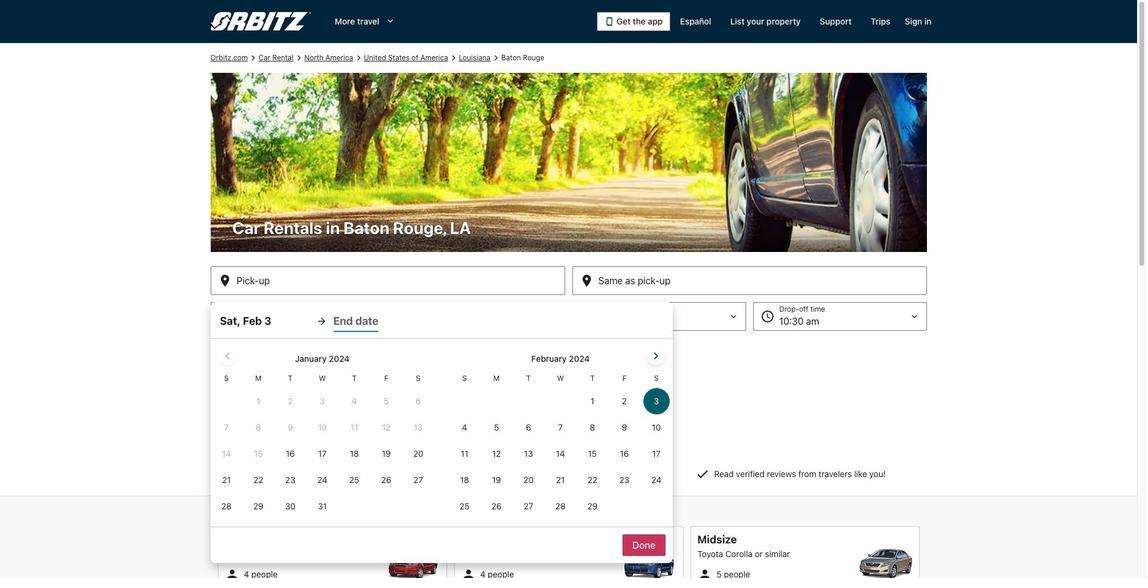 Task type: vqa. For each thing, say whether or not it's contained in the screenshot.
middle the to
no



Task type: describe. For each thing, give the bounding box(es) containing it.
chevrolet spark image
[[386, 549, 440, 578]]

breadcrumbs region
[[0, 43, 1138, 563]]

orbitz logo image
[[211, 12, 311, 31]]

1 small image from the left
[[225, 568, 239, 578]]

4 directional image from the left
[[491, 53, 502, 63]]

2 directional image from the left
[[294, 53, 305, 63]]

previous month image
[[220, 349, 234, 363]]

3 directional image from the left
[[448, 53, 459, 63]]

ford focus image
[[623, 549, 677, 578]]



Task type: locate. For each thing, give the bounding box(es) containing it.
toyota corolla image
[[859, 549, 913, 578]]

download the app button image
[[605, 17, 615, 26]]

0 horizontal spatial small image
[[225, 568, 239, 578]]

directional image
[[248, 53, 259, 63], [294, 53, 305, 63], [448, 53, 459, 63], [491, 53, 502, 63]]

main content
[[0, 43, 1138, 578]]

1 directional image from the left
[[248, 53, 259, 63]]

next month image
[[649, 349, 663, 363]]

2 small image from the left
[[698, 568, 712, 578]]

1 horizontal spatial small image
[[698, 568, 712, 578]]

small image
[[225, 568, 239, 578], [698, 568, 712, 578]]

directional image
[[353, 53, 364, 63]]

small image
[[461, 568, 476, 578]]



